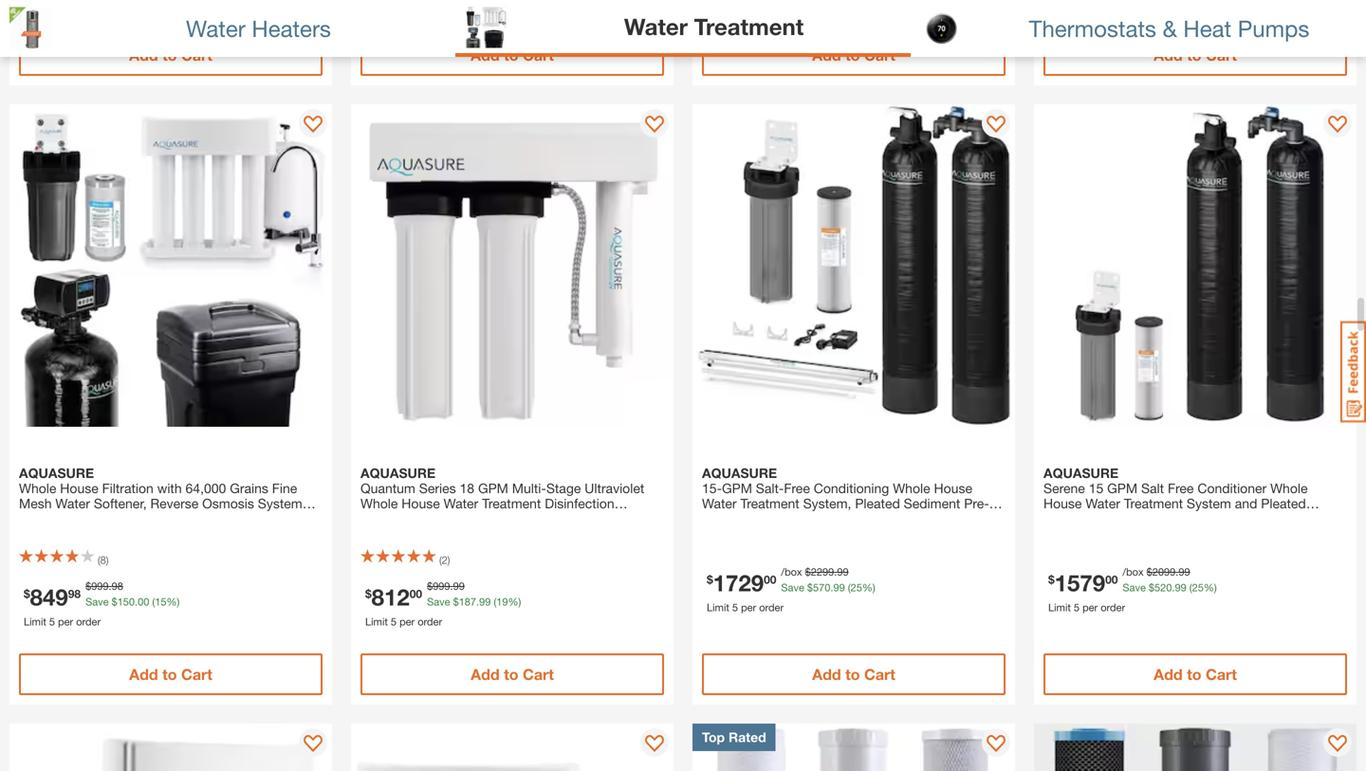 Task type: vqa. For each thing, say whether or not it's contained in the screenshot.
SYSTEM
yes



Task type: locate. For each thing, give the bounding box(es) containing it.
system
[[258, 496, 302, 512], [1187, 496, 1232, 512], [488, 511, 533, 527]]

pre- inside aquasure whole house filtration with 64,000 grains fine mesh water softener, reverse osmosis system and sediment-gac pre-filter
[[139, 511, 164, 527]]

15
[[1089, 481, 1104, 496], [155, 596, 167, 608]]

00 right 150
[[138, 596, 149, 608]]

order down ( 2 )
[[418, 616, 442, 628]]

ultraviolet
[[585, 481, 645, 496]]

1 horizontal spatial filtration
[[433, 511, 485, 527]]

uv
[[761, 511, 779, 527]]

order down 8
[[76, 616, 101, 628]]

) down gac
[[106, 554, 109, 567]]

2 /box from the left
[[1123, 566, 1144, 578]]

limit inside '$ 1729 00 /box $ 2299 . 99 save $ 570 . 99 ( 25 %) limit 5 per order'
[[707, 602, 730, 614]]

softener,
[[94, 496, 147, 512]]

save inside "$ 849 98 $ 999 . 98 save $ 150 . 00 ( 15 %) limit 5 per order"
[[85, 596, 109, 608]]

00 left 187
[[410, 587, 422, 601]]

25 inside '$ 1729 00 /box $ 2299 . 99 save $ 570 . 99 ( 25 %) limit 5 per order'
[[851, 582, 862, 594]]

per down 1579
[[1083, 602, 1098, 614]]

1 horizontal spatial gpm
[[722, 481, 752, 496]]

order inside '$ 1729 00 /box $ 2299 . 99 save $ 570 . 99 ( 25 %) limit 5 per order'
[[759, 602, 784, 614]]

house
[[60, 481, 98, 496], [934, 481, 973, 496], [402, 496, 440, 512], [1044, 496, 1082, 512]]

gpm right 18
[[478, 481, 509, 496]]

filter down 'salt'
[[1129, 511, 1159, 527]]

25 inside the $ 1579 00 /box $ 2099 . 99 save $ 520 . 99 ( 25 %) limit 5 per order
[[1193, 582, 1204, 594]]

free inside aquasure 15-gpm salt-free conditioning whole house water treatment system, pleated sediment pre- filter and uv sterilizer
[[784, 481, 810, 496]]

and left uv
[[735, 511, 758, 527]]

00 left 520
[[1106, 573, 1118, 586]]

0 horizontal spatial gpm
[[478, 481, 509, 496]]

mesh
[[19, 496, 52, 512]]

whole left series
[[361, 496, 398, 512]]

2 horizontal spatial filter
[[1129, 511, 1159, 527]]

0 horizontal spatial pleated
[[855, 496, 900, 512]]

0 horizontal spatial free
[[784, 481, 810, 496]]

999 inside "$ 849 98 $ 999 . 98 save $ 150 . 00 ( 15 %) limit 5 per order"
[[91, 580, 109, 593]]

order down 1729
[[759, 602, 784, 614]]

aquasure for whole
[[19, 465, 94, 481]]

3 filter from the left
[[1129, 511, 1159, 527]]

heat
[[1184, 14, 1232, 42]]

add to cart
[[129, 46, 212, 64], [471, 46, 554, 64], [812, 46, 896, 64], [1154, 46, 1237, 64], [129, 666, 212, 684], [471, 666, 554, 684], [812, 666, 896, 684], [1154, 666, 1237, 684]]

thermostats & heat pumps button
[[911, 0, 1367, 57]]

1 vertical spatial 15
[[155, 596, 167, 608]]

/box inside '$ 1729 00 /box $ 2299 . 99 save $ 570 . 99 ( 25 %) limit 5 per order'
[[781, 566, 803, 578]]

1729
[[713, 569, 764, 596]]

( right 570
[[848, 582, 851, 594]]

whole inside aquasure quantum series 18 gpm multi-stage ultraviolet whole house water treatment disinfection sterilization filtration system
[[361, 496, 398, 512]]

%) inside $ 812 00 $ 999 . 99 save $ 187 . 99 ( 19 %) limit 5 per order
[[508, 596, 521, 608]]

whole inside aquasure 15-gpm salt-free conditioning whole house water treatment system, pleated sediment pre- filter and uv sterilizer
[[893, 481, 931, 496]]

18
[[460, 481, 475, 496]]

aquasure for 15-
[[702, 465, 777, 481]]

whole house filtration with 64,000 grains fine mesh water softener, reverse osmosis system and sediment-gac pre-filter image
[[9, 104, 332, 427]]

order down 1579
[[1101, 602, 1126, 614]]

0 horizontal spatial )
[[106, 554, 109, 567]]

( inside the $ 1579 00 /box $ 2099 . 99 save $ 520 . 99 ( 25 %) limit 5 per order
[[1190, 582, 1193, 594]]

pleated
[[855, 496, 900, 512], [1261, 496, 1307, 512]]

( right 520
[[1190, 582, 1193, 594]]

520
[[1155, 582, 1172, 594]]

gpm left the 'salt-'
[[722, 481, 752, 496]]

99 right 2099
[[1179, 566, 1191, 578]]

save inside '$ 1729 00 /box $ 2299 . 99 save $ 570 . 99 ( 25 %) limit 5 per order'
[[781, 582, 805, 594]]

%) right 150
[[167, 596, 180, 608]]

%) inside '$ 1729 00 /box $ 2299 . 99 save $ 570 . 99 ( 25 %) limit 5 per order'
[[862, 582, 876, 594]]

filter inside aquasure 15-gpm salt-free conditioning whole house water treatment system, pleated sediment pre- filter and uv sterilizer
[[702, 511, 732, 527]]

aquasure inside aquasure serene 15 gpm salt free conditioner whole house water treatment system and pleated sediment pre-filter
[[1044, 465, 1119, 481]]

1 pleated from the left
[[855, 496, 900, 512]]

/box inside the $ 1579 00 /box $ 2099 . 99 save $ 520 . 99 ( 25 %) limit 5 per order
[[1123, 566, 1144, 578]]

1 gpm from the left
[[478, 481, 509, 496]]

sediment down serene at the bottom right
[[1044, 511, 1101, 527]]

sediment
[[904, 496, 961, 512], [1044, 511, 1101, 527]]

save left 187
[[427, 596, 450, 608]]

whole right conditioning
[[893, 481, 931, 496]]

per inside '$ 1729 00 /box $ 2299 . 99 save $ 570 . 99 ( 25 %) limit 5 per order'
[[741, 602, 757, 614]]

%) right 570
[[862, 582, 876, 594]]

2 gpm from the left
[[722, 481, 752, 496]]

per
[[741, 602, 757, 614], [1083, 602, 1098, 614], [58, 616, 73, 628], [400, 616, 415, 628]]

/box for 1729
[[781, 566, 803, 578]]

fine
[[272, 481, 297, 496]]

filtration inside aquasure whole house filtration with 64,000 grains fine mesh water softener, reverse osmosis system and sediment-gac pre-filter
[[102, 481, 154, 496]]

2 horizontal spatial pre-
[[1104, 511, 1129, 527]]

house inside aquasure quantum series 18 gpm multi-stage ultraviolet whole house water treatment disinfection sterilization filtration system
[[402, 496, 440, 512]]

25 right 570
[[851, 582, 862, 594]]

2 999 from the left
[[433, 580, 450, 593]]

filtration inside aquasure quantum series 18 gpm multi-stage ultraviolet whole house water treatment disinfection sterilization filtration system
[[433, 511, 485, 527]]

limit down the 812
[[365, 616, 388, 628]]

and
[[1235, 496, 1258, 512], [19, 511, 41, 527], [735, 511, 758, 527]]

pre- left serene at the bottom right
[[964, 496, 989, 512]]

gpm inside aquasure quantum series 18 gpm multi-stage ultraviolet whole house water treatment disinfection sterilization filtration system
[[478, 481, 509, 496]]

1 horizontal spatial pre-
[[964, 496, 989, 512]]

2 ) from the left
[[448, 554, 450, 567]]

system right 'salt'
[[1187, 496, 1232, 512]]

0 horizontal spatial system
[[258, 496, 302, 512]]

system right osmosis
[[258, 496, 302, 512]]

0 horizontal spatial and
[[19, 511, 41, 527]]

whole up sediment-
[[19, 481, 56, 496]]

00 inside '$ 1729 00 /box $ 2299 . 99 save $ 570 . 99 ( 25 %) limit 5 per order'
[[764, 573, 777, 586]]

2 free from the left
[[1168, 481, 1194, 496]]

whole right conditioner
[[1271, 481, 1308, 496]]

(
[[98, 554, 100, 567], [439, 554, 442, 567], [848, 582, 851, 594], [1190, 582, 1193, 594], [152, 596, 155, 608], [494, 596, 497, 608]]

water inside aquasure quantum series 18 gpm multi-stage ultraviolet whole house water treatment disinfection sterilization filtration system
[[444, 496, 478, 512]]

98 up 150
[[112, 580, 123, 593]]

sterilization
[[361, 511, 429, 527]]

$ 849 98 $ 999 . 98 save $ 150 . 00 ( 15 %) limit 5 per order
[[24, 580, 180, 628]]

serene
[[1044, 481, 1086, 496]]

1 25 from the left
[[851, 582, 862, 594]]

1 aquasure from the left
[[19, 465, 94, 481]]

pre-
[[964, 496, 989, 512], [139, 511, 164, 527], [1104, 511, 1129, 527]]

1 free from the left
[[784, 481, 810, 496]]

cart down heat
[[1206, 46, 1237, 64]]

water
[[624, 13, 688, 40], [186, 14, 246, 42], [55, 496, 90, 512], [444, 496, 478, 512], [702, 496, 737, 512], [1086, 496, 1121, 512]]

heaters
[[252, 14, 331, 42]]

15 right serene at the bottom right
[[1089, 481, 1104, 496]]

%) right 520
[[1204, 582, 1217, 594]]

98
[[112, 580, 123, 593], [68, 587, 81, 601]]

00 left 570
[[764, 573, 777, 586]]

1 vertical spatial filtration
[[433, 511, 485, 527]]

0 horizontal spatial pre-
[[139, 511, 164, 527]]

1 horizontal spatial filter
[[702, 511, 732, 527]]

cart
[[181, 46, 212, 64], [523, 46, 554, 64], [865, 46, 896, 64], [1206, 46, 1237, 64], [181, 666, 212, 684], [523, 666, 554, 684], [865, 666, 896, 684], [1206, 666, 1237, 684]]

whole
[[19, 481, 56, 496], [893, 481, 931, 496], [1271, 481, 1308, 496], [361, 496, 398, 512]]

filtration up gac
[[102, 481, 154, 496]]

2 aquasure from the left
[[361, 465, 436, 481]]

cart up elite gen2 whole house replacement filter set, heavy metals well water - sediment, kdf/blend, carbon infused cartridges image
[[1206, 666, 1237, 684]]

/box
[[781, 566, 803, 578], [1123, 566, 1144, 578]]

.
[[834, 566, 837, 578], [1176, 566, 1179, 578], [109, 580, 112, 593], [450, 580, 453, 593], [831, 582, 834, 594], [1172, 582, 1175, 594], [135, 596, 138, 608], [476, 596, 479, 608]]

cart down water heaters at the top left
[[181, 46, 212, 64]]

save left 150
[[85, 596, 109, 608]]

order inside the $ 1579 00 /box $ 2099 . 99 save $ 520 . 99 ( 25 %) limit 5 per order
[[1101, 602, 1126, 614]]

0 horizontal spatial filtration
[[102, 481, 154, 496]]

1 horizontal spatial system
[[488, 511, 533, 527]]

( 2 )
[[439, 554, 450, 567]]

2 filter from the left
[[702, 511, 732, 527]]

( right 187
[[494, 596, 497, 608]]

0 horizontal spatial 25
[[851, 582, 862, 594]]

display image
[[987, 116, 1006, 135], [987, 735, 1006, 754], [1329, 735, 1348, 754]]

)
[[106, 554, 109, 567], [448, 554, 450, 567]]

2 horizontal spatial and
[[1235, 496, 1258, 512]]

filter
[[164, 511, 193, 527], [702, 511, 732, 527], [1129, 511, 1159, 527]]

570
[[813, 582, 831, 594]]

5 inside "$ 849 98 $ 999 . 98 save $ 150 . 00 ( 15 %) limit 5 per order"
[[49, 616, 55, 628]]

( inside "$ 849 98 $ 999 . 98 save $ 150 . 00 ( 15 %) limit 5 per order"
[[152, 596, 155, 608]]

25 for 1579
[[1193, 582, 1204, 594]]

pleated inside aquasure 15-gpm salt-free conditioning whole house water treatment system, pleated sediment pre- filter and uv sterilizer
[[855, 496, 900, 512]]

aquasure up mesh
[[19, 465, 94, 481]]

house inside aquasure serene 15 gpm salt free conditioner whole house water treatment system and pleated sediment pre-filter
[[1044, 496, 1082, 512]]

system inside aquasure whole house filtration with 64,000 grains fine mesh water softener, reverse osmosis system and sediment-gac pre-filter
[[258, 496, 302, 512]]

system inside aquasure serene 15 gpm salt free conditioner whole house water treatment system and pleated sediment pre-filter
[[1187, 496, 1232, 512]]

aquasure 15-gpm salt-free conditioning whole house water treatment system, pleated sediment pre- filter and uv sterilizer
[[702, 465, 989, 527]]

sediment inside aquasure 15-gpm salt-free conditioning whole house water treatment system, pleated sediment pre- filter and uv sterilizer
[[904, 496, 961, 512]]

sediment right conditioning
[[904, 496, 961, 512]]

/box left 2099
[[1123, 566, 1144, 578]]

and right 'salt'
[[1235, 496, 1258, 512]]

per down the 849
[[58, 616, 73, 628]]

sediment-
[[45, 511, 107, 527]]

display image for $
[[1329, 116, 1348, 135]]

pre- up the $ 1579 00 /box $ 2099 . 99 save $ 520 . 99 ( 25 %) limit 5 per order
[[1104, 511, 1129, 527]]

save
[[781, 582, 805, 594], [1123, 582, 1146, 594], [85, 596, 109, 608], [427, 596, 450, 608]]

) up $ 812 00 $ 999 . 99 save $ 187 . 99 ( 19 %) limit 5 per order
[[448, 554, 450, 567]]

1 horizontal spatial and
[[735, 511, 758, 527]]

( right 150
[[152, 596, 155, 608]]

free
[[784, 481, 810, 496], [1168, 481, 1194, 496]]

whole inside aquasure whole house filtration with 64,000 grains fine mesh water softener, reverse osmosis system and sediment-gac pre-filter
[[19, 481, 56, 496]]

display image for elite gen2 whole house replacement filter set, heavy metals well water - sediment, kdf/blend, carbon infused cartridges image
[[1329, 735, 1348, 754]]

2299
[[811, 566, 834, 578]]

pre- right gac
[[139, 511, 164, 527]]

per down 1729
[[741, 602, 757, 614]]

( 8 )
[[98, 554, 109, 567]]

0 horizontal spatial 15
[[155, 596, 167, 608]]

1 horizontal spatial 999
[[433, 580, 450, 593]]

filter inside aquasure serene 15 gpm salt free conditioner whole house water treatment system and pleated sediment pre-filter
[[1129, 511, 1159, 527]]

1 999 from the left
[[91, 580, 109, 593]]

save left 520
[[1123, 582, 1146, 594]]

99 right 520
[[1175, 582, 1187, 594]]

00 for 812
[[410, 587, 422, 601]]

00 inside the $ 1579 00 /box $ 2099 . 99 save $ 520 . 99 ( 25 %) limit 5 per order
[[1106, 573, 1118, 586]]

1 /box from the left
[[781, 566, 803, 578]]

and left sediment-
[[19, 511, 41, 527]]

1 filter from the left
[[164, 511, 193, 527]]

5
[[733, 602, 738, 614], [1074, 602, 1080, 614], [49, 616, 55, 628], [391, 616, 397, 628]]

0 horizontal spatial 999
[[91, 580, 109, 593]]

per down the 812
[[400, 616, 415, 628]]

5 down the 849
[[49, 616, 55, 628]]

0 vertical spatial 15
[[1089, 481, 1104, 496]]

2 horizontal spatial gpm
[[1108, 481, 1138, 496]]

gpm left 'salt'
[[1108, 481, 1138, 496]]

thermostats & heat pumps
[[1029, 14, 1310, 42]]

premier series 75 gpd under sink reverse osmosis water filtration system with brushed nickel faucet image
[[9, 724, 332, 772]]

order inside $ 812 00 $ 999 . 99 save $ 187 . 99 ( 19 %) limit 5 per order
[[418, 616, 442, 628]]

treatment inside aquasure serene 15 gpm salt free conditioner whole house water treatment system and pleated sediment pre-filter
[[1124, 496, 1183, 512]]

999
[[91, 580, 109, 593], [433, 580, 450, 593]]

25
[[851, 582, 862, 594], [1193, 582, 1204, 594]]

5 down 1729
[[733, 602, 738, 614]]

3 gpm from the left
[[1108, 481, 1138, 496]]

to
[[162, 46, 177, 64], [504, 46, 519, 64], [846, 46, 860, 64], [1187, 46, 1202, 64], [162, 666, 177, 684], [504, 666, 519, 684], [846, 666, 860, 684], [1187, 666, 1202, 684]]

sterilizer
[[783, 511, 834, 527]]

filter down with
[[164, 511, 193, 527]]

999 down 8
[[91, 580, 109, 593]]

gpm inside aquasure 15-gpm salt-free conditioning whole house water treatment system, pleated sediment pre- filter and uv sterilizer
[[722, 481, 752, 496]]

00
[[764, 573, 777, 586], [1106, 573, 1118, 586], [410, 587, 422, 601], [138, 596, 149, 608]]

water treatment image
[[465, 5, 508, 48]]

aquasure up sterilization at the bottom
[[361, 465, 436, 481]]

limit down 1579
[[1049, 602, 1071, 614]]

add
[[129, 46, 158, 64], [471, 46, 500, 64], [812, 46, 841, 64], [1154, 46, 1183, 64], [129, 666, 158, 684], [471, 666, 500, 684], [812, 666, 841, 684], [1154, 666, 1183, 684]]

1 horizontal spatial sediment
[[1044, 511, 1101, 527]]

limit inside the $ 1579 00 /box $ 2099 . 99 save $ 520 . 99 ( 25 %) limit 5 per order
[[1049, 602, 1071, 614]]

%) right 187
[[508, 596, 521, 608]]

%)
[[862, 582, 876, 594], [1204, 582, 1217, 594], [167, 596, 180, 608], [508, 596, 521, 608]]

0 vertical spatial filtration
[[102, 481, 154, 496]]

2 horizontal spatial system
[[1187, 496, 1232, 512]]

free up sterilizer
[[784, 481, 810, 496]]

system down multi-
[[488, 511, 533, 527]]

free inside aquasure serene 15 gpm salt free conditioner whole house water treatment system and pleated sediment pre-filter
[[1168, 481, 1194, 496]]

aquasure quantum series 18 gpm multi-stage ultraviolet whole house water treatment disinfection sterilization filtration system
[[361, 465, 645, 527]]

99
[[837, 566, 849, 578], [1179, 566, 1191, 578], [453, 580, 465, 593], [834, 582, 845, 594], [1175, 582, 1187, 594], [479, 596, 491, 608]]

gpm
[[478, 481, 509, 496], [722, 481, 752, 496], [1108, 481, 1138, 496]]

/box left the 2299 in the right bottom of the page
[[781, 566, 803, 578]]

5 inside the $ 1579 00 /box $ 2099 . 99 save $ 520 . 99 ( 25 %) limit 5 per order
[[1074, 602, 1080, 614]]

aquasure inside aquasure 15-gpm salt-free conditioning whole house water treatment system, pleated sediment pre- filter and uv sterilizer
[[702, 465, 777, 481]]

save left 570
[[781, 582, 805, 594]]

0 horizontal spatial filter
[[164, 511, 193, 527]]

system inside aquasure quantum series 18 gpm multi-stage ultraviolet whole house water treatment disinfection sterilization filtration system
[[488, 511, 533, 527]]

limit inside "$ 849 98 $ 999 . 98 save $ 150 . 00 ( 15 %) limit 5 per order"
[[24, 616, 46, 628]]

pre- inside aquasure serene 15 gpm salt free conditioner whole house water treatment system and pleated sediment pre-filter
[[1104, 511, 1129, 527]]

limit down the 849
[[24, 616, 46, 628]]

0 horizontal spatial /box
[[781, 566, 803, 578]]

( inside '$ 1729 00 /box $ 2299 . 99 save $ 570 . 99 ( 25 %) limit 5 per order'
[[848, 582, 851, 594]]

1 horizontal spatial 25
[[1193, 582, 1204, 594]]

1 horizontal spatial )
[[448, 554, 450, 567]]

filtration
[[102, 481, 154, 496], [433, 511, 485, 527]]

999 inside $ 812 00 $ 999 . 99 save $ 187 . 99 ( 19 %) limit 5 per order
[[433, 580, 450, 593]]

64,000
[[186, 481, 226, 496]]

$
[[805, 566, 811, 578], [1147, 566, 1153, 578], [707, 573, 713, 586], [1049, 573, 1055, 586], [85, 580, 91, 593], [427, 580, 433, 593], [808, 582, 813, 594], [1149, 582, 1155, 594], [24, 587, 30, 601], [365, 587, 372, 601], [112, 596, 117, 608], [453, 596, 459, 608]]

1 horizontal spatial free
[[1168, 481, 1194, 496]]

aquasure inside aquasure whole house filtration with 64,000 grains fine mesh water softener, reverse osmosis system and sediment-gac pre-filter
[[19, 465, 94, 481]]

aquasure up uv
[[702, 465, 777, 481]]

whole inside aquasure serene 15 gpm salt free conditioner whole house water treatment system and pleated sediment pre-filter
[[1271, 481, 1308, 496]]

stage
[[546, 481, 581, 496]]

00 for 1579
[[1106, 573, 1118, 586]]

1 horizontal spatial /box
[[1123, 566, 1144, 578]]

limit down 1729
[[707, 602, 730, 614]]

order
[[759, 602, 784, 614], [1101, 602, 1126, 614], [76, 616, 101, 628], [418, 616, 442, 628]]

aquasure left 'salt'
[[1044, 465, 1119, 481]]

display image for 812
[[645, 116, 664, 135]]

5 down the 812
[[391, 616, 397, 628]]

&
[[1163, 14, 1177, 42]]

save inside the $ 1579 00 /box $ 2099 . 99 save $ 520 . 99 ( 25 %) limit 5 per order
[[1123, 582, 1146, 594]]

25 right 520
[[1193, 582, 1204, 594]]

treatment
[[694, 13, 804, 40], [482, 496, 541, 512], [741, 496, 800, 512], [1124, 496, 1183, 512]]

1 horizontal spatial 15
[[1089, 481, 1104, 496]]

gpm inside aquasure serene 15 gpm salt free conditioner whole house water treatment system and pleated sediment pre-filter
[[1108, 481, 1138, 496]]

99 left 19
[[479, 596, 491, 608]]

0 horizontal spatial sediment
[[904, 496, 961, 512]]

aquasure for serene
[[1044, 465, 1119, 481]]

aquasure inside aquasure quantum series 18 gpm multi-stage ultraviolet whole house water treatment disinfection sterilization filtration system
[[361, 465, 436, 481]]

3 aquasure from the left
[[702, 465, 777, 481]]

98 left 150
[[68, 587, 81, 601]]

filtration down 18
[[433, 511, 485, 527]]

2 pleated from the left
[[1261, 496, 1307, 512]]

add to cart button
[[19, 34, 323, 76], [361, 34, 664, 76], [702, 34, 1006, 76], [1044, 34, 1348, 76], [19, 654, 323, 696], [361, 654, 664, 696], [702, 654, 1006, 696], [1044, 654, 1348, 696]]

999 down 2 on the left of page
[[433, 580, 450, 593]]

display image
[[304, 116, 323, 135], [645, 116, 664, 135], [1329, 116, 1348, 135], [304, 735, 323, 754], [645, 735, 664, 754]]

free right 'salt'
[[1168, 481, 1194, 496]]

1 horizontal spatial pleated
[[1261, 496, 1307, 512]]

aquasure
[[19, 465, 94, 481], [361, 465, 436, 481], [702, 465, 777, 481], [1044, 465, 1119, 481]]

limit
[[707, 602, 730, 614], [1049, 602, 1071, 614], [24, 616, 46, 628], [365, 616, 388, 628]]

2 25 from the left
[[1193, 582, 1204, 594]]

8
[[100, 554, 106, 567]]

filter down 15-
[[702, 511, 732, 527]]

and inside aquasure serene 15 gpm salt free conditioner whole house water treatment system and pleated sediment pre-filter
[[1235, 496, 1258, 512]]

15 right 150
[[155, 596, 167, 608]]

1 ) from the left
[[106, 554, 109, 567]]

00 inside $ 812 00 $ 999 . 99 save $ 187 . 99 ( 19 %) limit 5 per order
[[410, 587, 422, 601]]

per inside $ 812 00 $ 999 . 99 save $ 187 . 99 ( 19 %) limit 5 per order
[[400, 616, 415, 628]]

5 down 1579
[[1074, 602, 1080, 614]]

multi-
[[512, 481, 546, 496]]

4 aquasure from the left
[[1044, 465, 1119, 481]]

sediment inside aquasure serene 15 gpm salt free conditioner whole house water treatment system and pleated sediment pre-filter
[[1044, 511, 1101, 527]]



Task type: describe. For each thing, give the bounding box(es) containing it.
0 horizontal spatial 98
[[68, 587, 81, 601]]

aquasure whole house filtration with 64,000 grains fine mesh water softener, reverse osmosis system and sediment-gac pre-filter
[[19, 465, 302, 527]]

187
[[459, 596, 476, 608]]

per inside "$ 849 98 $ 999 . 98 save $ 150 . 00 ( 15 %) limit 5 per order"
[[58, 616, 73, 628]]

display image for 849
[[304, 116, 323, 135]]

2099
[[1153, 566, 1176, 578]]

19
[[497, 596, 508, 608]]

water heaters image
[[9, 7, 52, 50]]

99 right 570
[[834, 582, 845, 594]]

disinfection
[[545, 496, 615, 512]]

top
[[702, 730, 725, 745]]

150
[[117, 596, 135, 608]]

water inside aquasure 15-gpm salt-free conditioning whole house water treatment system, pleated sediment pre- filter and uv sterilizer
[[702, 496, 737, 512]]

pleated inside aquasure serene 15 gpm salt free conditioner whole house water treatment system and pleated sediment pre-filter
[[1261, 496, 1307, 512]]

99 right the 2299 in the right bottom of the page
[[837, 566, 849, 578]]

$ 1579 00 /box $ 2099 . 99 save $ 520 . 99 ( 25 %) limit 5 per order
[[1049, 566, 1217, 614]]

gac
[[107, 511, 135, 527]]

( up $ 812 00 $ 999 . 99 save $ 187 . 99 ( 19 %) limit 5 per order
[[439, 554, 442, 567]]

quantum
[[361, 481, 416, 496]]

house inside aquasure 15-gpm salt-free conditioning whole house water treatment system, pleated sediment pre- filter and uv sterilizer
[[934, 481, 973, 496]]

999 for 812
[[433, 580, 450, 593]]

treatment inside aquasure 15-gpm salt-free conditioning whole house water treatment system, pleated sediment pre- filter and uv sterilizer
[[741, 496, 800, 512]]

pumps
[[1238, 14, 1310, 42]]

water inside aquasure serene 15 gpm salt free conditioner whole house water treatment system and pleated sediment pre-filter
[[1086, 496, 1121, 512]]

filter inside aquasure whole house filtration with 64,000 grains fine mesh water softener, reverse osmosis system and sediment-gac pre-filter
[[164, 511, 193, 527]]

cart right water treatment "image"
[[523, 46, 554, 64]]

aquasure serene 15 gpm salt free conditioner whole house water treatment system and pleated sediment pre-filter
[[1044, 465, 1308, 527]]

serene 15 gpm salt free conditioner whole house water treatment system and pleated sediment pre-filter image
[[1034, 104, 1357, 427]]

cart up whole house heavy metals well water filter replacement set - 3 stage sediment kdf/blend carbon block 20 in. 5 microns image
[[865, 666, 896, 684]]

( inside $ 812 00 $ 999 . 99 save $ 187 . 99 ( 19 %) limit 5 per order
[[494, 596, 497, 608]]

feedback link image
[[1341, 321, 1367, 423]]

treatment inside button
[[694, 13, 804, 40]]

999 for 849
[[91, 580, 109, 593]]

series
[[419, 481, 456, 496]]

grains
[[230, 481, 268, 496]]

rated
[[729, 730, 766, 745]]

5 inside '$ 1729 00 /box $ 2299 . 99 save $ 570 . 99 ( 25 %) limit 5 per order'
[[733, 602, 738, 614]]

5 inside $ 812 00 $ 999 . 99 save $ 187 . 99 ( 19 %) limit 5 per order
[[391, 616, 397, 628]]

%) inside the $ 1579 00 /box $ 2099 . 99 save $ 520 . 99 ( 25 %) limit 5 per order
[[1204, 582, 1217, 594]]

thermostats & heat pumps image
[[921, 7, 963, 50]]

( up "$ 849 98 $ 999 . 98 save $ 150 . 00 ( 15 %) limit 5 per order"
[[98, 554, 100, 567]]

) for 849
[[106, 554, 109, 567]]

15-
[[702, 481, 722, 496]]

water treatment
[[624, 13, 804, 40]]

cart left thermostats & heat pumps image
[[865, 46, 896, 64]]

%) inside "$ 849 98 $ 999 . 98 save $ 150 . 00 ( 15 %) limit 5 per order"
[[167, 596, 180, 608]]

water inside aquasure whole house filtration with 64,000 grains fine mesh water softener, reverse osmosis system and sediment-gac pre-filter
[[55, 496, 90, 512]]

) for 812
[[448, 554, 450, 567]]

thermostats
[[1029, 14, 1157, 42]]

limit inside $ 812 00 $ 999 . 99 save $ 187 . 99 ( 19 %) limit 5 per order
[[365, 616, 388, 628]]

elite gen2 whole house replacement filter set, heavy metals well water - sediment, kdf/blend, carbon infused cartridges image
[[1034, 724, 1357, 772]]

premier series 75 gpd reverse osmosis water filtration system with chrome finished faucet image
[[351, 724, 674, 772]]

water heaters
[[186, 14, 331, 42]]

display image for 15-gpm salt-free conditioning whole house water treatment system, pleated sediment pre-filter and uv sterilizer image
[[987, 116, 1006, 135]]

water heaters button
[[0, 0, 456, 57]]

/box for 1579
[[1123, 566, 1144, 578]]

15 inside aquasure serene 15 gpm salt free conditioner whole house water treatment system and pleated sediment pre-filter
[[1089, 481, 1104, 496]]

2
[[442, 554, 448, 567]]

whole house heavy metals well water filter replacement set - 3 stage sediment kdf/blend carbon block 20 in. 5 microns image
[[693, 724, 1015, 772]]

quantum series 18 gpm multi-stage ultraviolet whole house water treatment disinfection sterilization filtration system image
[[351, 104, 674, 427]]

and inside aquasure 15-gpm salt-free conditioning whole house water treatment system, pleated sediment pre- filter and uv sterilizer
[[735, 511, 758, 527]]

top rated
[[702, 730, 766, 745]]

conditioner
[[1198, 481, 1267, 496]]

1579
[[1055, 569, 1106, 596]]

$ 1729 00 /box $ 2299 . 99 save $ 570 . 99 ( 25 %) limit 5 per order
[[707, 566, 876, 614]]

15 inside "$ 849 98 $ 999 . 98 save $ 150 . 00 ( 15 %) limit 5 per order"
[[155, 596, 167, 608]]

reverse
[[150, 496, 199, 512]]

house inside aquasure whole house filtration with 64,000 grains fine mesh water softener, reverse osmosis system and sediment-gac pre-filter
[[60, 481, 98, 496]]

order inside "$ 849 98 $ 999 . 98 save $ 150 . 00 ( 15 %) limit 5 per order"
[[76, 616, 101, 628]]

25 for 1729
[[851, 582, 862, 594]]

cart up premier series 75 gpd under sink reverse osmosis water filtration system with brushed nickel faucet image
[[181, 666, 212, 684]]

conditioning
[[814, 481, 890, 496]]

and inside aquasure whole house filtration with 64,000 grains fine mesh water softener, reverse osmosis system and sediment-gac pre-filter
[[19, 511, 41, 527]]

00 inside "$ 849 98 $ 999 . 98 save $ 150 . 00 ( 15 %) limit 5 per order"
[[138, 596, 149, 608]]

pre- inside aquasure 15-gpm salt-free conditioning whole house water treatment system, pleated sediment pre- filter and uv sterilizer
[[964, 496, 989, 512]]

treatment inside aquasure quantum series 18 gpm multi-stage ultraviolet whole house water treatment disinfection sterilization filtration system
[[482, 496, 541, 512]]

save inside $ 812 00 $ 999 . 99 save $ 187 . 99 ( 19 %) limit 5 per order
[[427, 596, 450, 608]]

812
[[372, 584, 410, 611]]

osmosis
[[202, 496, 254, 512]]

aquasure for quantum
[[361, 465, 436, 481]]

$ 812 00 $ 999 . 99 save $ 187 . 99 ( 19 %) limit 5 per order
[[365, 580, 521, 628]]

00 for 1729
[[764, 573, 777, 586]]

849
[[30, 584, 68, 611]]

water treatment button
[[456, 0, 911, 57]]

salt
[[1142, 481, 1165, 496]]

1 horizontal spatial 98
[[112, 580, 123, 593]]

system,
[[803, 496, 852, 512]]

cart up premier series 75 gpd reverse osmosis water filtration system with chrome finished faucet image
[[523, 666, 554, 684]]

salt-
[[756, 481, 784, 496]]

15-gpm salt-free conditioning whole house water treatment system, pleated sediment pre-filter and uv sterilizer image
[[693, 104, 1015, 427]]

with
[[157, 481, 182, 496]]

per inside the $ 1579 00 /box $ 2099 . 99 save $ 520 . 99 ( 25 %) limit 5 per order
[[1083, 602, 1098, 614]]

99 up 187
[[453, 580, 465, 593]]



